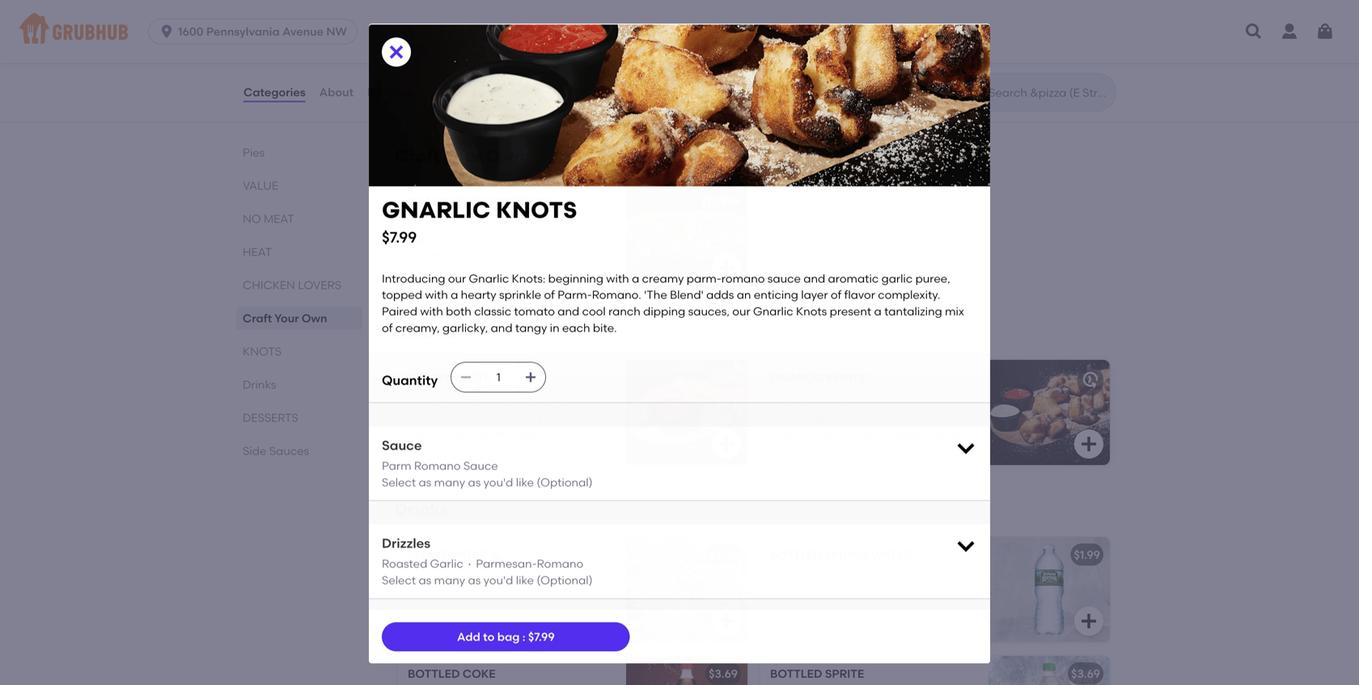 Task type: describe. For each thing, give the bounding box(es) containing it.
avenue
[[283, 25, 324, 38]]

adds
[[707, 286, 734, 300]]

like inside sauce parm romano sauce select as many as you'd like (optional)
[[516, 474, 534, 488]]

craft your own pizza
[[408, 195, 550, 208]]

vegan knots image
[[626, 360, 748, 465]]

roasted
[[382, 555, 428, 569]]

1 horizontal spatial drinks
[[395, 499, 449, 520]]

beginning
[[548, 270, 604, 284]]

1600
[[178, 25, 204, 38]]

1 horizontal spatial of
[[544, 286, 555, 300]]

bottled sprite
[[770, 667, 864, 681]]

gnarlic knots button
[[761, 360, 1110, 465]]

craft for craft your own pizza
[[408, 195, 447, 208]]

svg image right water
[[955, 533, 978, 555]]

0 vertical spatial craft
[[395, 146, 440, 166]]

0 vertical spatial own
[[486, 146, 525, 166]]

like inside drizzles roasted garlic ∙ parmesan-romano select as many as you'd like (optional)
[[516, 572, 534, 586]]

enticing
[[754, 286, 799, 300]]

$13.99 + for dirty bird
[[701, 17, 741, 31]]

drizzles roasted garlic ∙ parmesan-romano select as many as you'd like (optional)
[[382, 534, 593, 586]]

1 horizontal spatial gnarlic
[[753, 303, 794, 316]]

creamy
[[642, 270, 684, 284]]

introducing our gnarlic knots: beginning with a creamy parm-romano sauce and aromatic garlic puree, topped with a hearty sprinkle of parm-romano. 'the blend' adds an enticing layer of flavor complexity. paired with both classic tomato and cool ranch dipping sauces, our gnarlic knots present a tantalizing mix of creamy, garlicky, and tangy in each bite.
[[382, 270, 967, 333]]

flavor
[[845, 286, 876, 300]]

side
[[243, 444, 267, 458]]

knots for vegan knots
[[451, 371, 491, 385]]

puree,
[[916, 270, 951, 284]]

bottled for bottled sprite
[[770, 667, 823, 681]]

+ for craft your own pizza
[[734, 195, 741, 208]]

$13.99 for craft your own pizza
[[701, 195, 734, 208]]

about button
[[319, 63, 355, 121]]

sauces
[[269, 444, 309, 458]]

to
[[451, 234, 467, 248]]

$3.69 for bottled sprite
[[1072, 667, 1101, 681]]

sprite
[[825, 667, 864, 681]]

garlicky,
[[443, 319, 488, 333]]

knots down the chicken
[[243, 345, 282, 359]]

1 vertical spatial sauce
[[464, 457, 498, 471]]

no meat
[[243, 212, 294, 226]]

side sauces
[[243, 444, 309, 458]]

sauce
[[768, 270, 801, 284]]

hearty
[[461, 286, 497, 300]]

in
[[550, 319, 560, 333]]

craft your own by clicking below to add or remove toppings
[[408, 218, 588, 264]]

as down ∙
[[468, 572, 481, 586]]

value
[[243, 179, 278, 193]]

many inside sauce parm romano sauce select as many as you'd like (optional)
[[434, 474, 465, 488]]

to
[[483, 628, 495, 642]]

knots for gnarlic knots
[[826, 371, 866, 385]]

your for by
[[448, 218, 480, 231]]

lovers
[[298, 278, 341, 292]]

desserts
[[243, 411, 298, 425]]

2 horizontal spatial a
[[874, 303, 882, 316]]

romano inside drizzles roasted garlic ∙ parmesan-romano select as many as you'd like (optional)
[[537, 555, 584, 569]]

aromatic
[[828, 270, 879, 284]]

meat
[[264, 212, 294, 226]]

0 horizontal spatial and
[[491, 319, 513, 333]]

topped
[[382, 286, 422, 300]]

1 horizontal spatial our
[[733, 303, 751, 316]]

ranch
[[609, 303, 641, 316]]

$1.99
[[1074, 548, 1101, 562]]

drizzles
[[382, 534, 431, 550]]

romano inside sauce parm romano sauce select as many as you'd like (optional)
[[414, 457, 461, 471]]

craft your own pizza image
[[626, 184, 748, 289]]

own for pizza
[[484, 195, 514, 208]]

bottled for bottled spring water
[[770, 548, 823, 562]]

categories button
[[243, 63, 306, 121]]

bite.
[[593, 319, 617, 333]]

you'd inside drizzles roasted garlic ∙ parmesan-romano select as many as you'd like (optional)
[[484, 572, 513, 586]]

an
[[737, 286, 751, 300]]

or
[[497, 234, 514, 248]]

1600 pennsylvania avenue nw
[[178, 25, 347, 38]]

as up "drizzles"
[[419, 474, 432, 488]]

reviews
[[367, 85, 413, 99]]

present
[[830, 303, 872, 316]]

craft for craft your own by clicking below to add or remove toppings
[[408, 218, 446, 231]]

0 vertical spatial your
[[444, 146, 482, 166]]

layer
[[801, 286, 828, 300]]

+ for dirty bird
[[734, 17, 741, 31]]

1 vertical spatial and
[[558, 303, 580, 316]]

0 horizontal spatial of
[[382, 319, 393, 333]]

bottled spring water
[[770, 548, 912, 562]]

(optional) inside sauce parm romano sauce select as many as you'd like (optional)
[[537, 474, 593, 488]]

bag
[[497, 628, 520, 642]]

0 vertical spatial with
[[606, 270, 629, 284]]

pizza
[[517, 195, 550, 208]]

1 vertical spatial with
[[425, 286, 448, 300]]

:
[[523, 628, 526, 642]]

Input item quantity number field
[[481, 361, 516, 390]]

∙
[[466, 555, 473, 569]]

gnarlic for gnarlic knots $7.99
[[382, 195, 491, 222]]

coke
[[463, 667, 496, 681]]

tantalizing
[[885, 303, 943, 316]]

heat
[[243, 245, 272, 259]]

about
[[319, 85, 354, 99]]

vegan knots
[[408, 371, 491, 385]]

creamy,
[[396, 319, 440, 333]]

knots for gnarlic knots $7.99
[[496, 195, 577, 222]]

svg image up adds
[[717, 258, 736, 278]]

bottled sprite image
[[989, 656, 1110, 685]]

paired
[[382, 303, 418, 316]]

$13.99 + for craft your own pizza
[[701, 195, 741, 208]]

0 horizontal spatial your
[[275, 312, 299, 325]]

garlic
[[430, 555, 464, 569]]



Task type: locate. For each thing, give the bounding box(es) containing it.
2 $3.69 from the left
[[1072, 667, 1101, 681]]

add to bag : $7.99
[[457, 628, 555, 642]]

1 horizontal spatial romano
[[537, 555, 584, 569]]

bottled coke image
[[626, 656, 748, 685]]

cool
[[582, 303, 606, 316]]

1 vertical spatial like
[[516, 572, 534, 586]]

add
[[457, 628, 481, 642]]

0 horizontal spatial romano
[[414, 457, 461, 471]]

0 vertical spatial your
[[449, 195, 482, 208]]

vegan
[[408, 371, 449, 385]]

your for pizza
[[449, 195, 482, 208]]

gnarlic down the knots
[[770, 371, 824, 385]]

1 horizontal spatial your
[[444, 146, 482, 166]]

tangy
[[515, 319, 547, 333]]

1 vertical spatial +
[[734, 195, 741, 208]]

drinks up desserts
[[243, 378, 276, 392]]

as up smartwater 1l
[[468, 474, 481, 488]]

gnarlic
[[469, 270, 509, 284], [753, 303, 794, 316]]

sprinkle
[[499, 286, 541, 300]]

gnarlic down enticing
[[753, 303, 794, 316]]

$13.99 for dirty bird
[[701, 17, 734, 31]]

water
[[872, 548, 912, 562]]

1 horizontal spatial a
[[632, 270, 640, 284]]

knots
[[496, 195, 577, 222], [395, 322, 456, 343], [243, 345, 282, 359], [451, 371, 491, 385], [826, 371, 866, 385]]

svg image
[[1245, 22, 1264, 41], [1316, 22, 1335, 41], [387, 40, 406, 60], [717, 81, 736, 100], [1080, 81, 1099, 100], [460, 369, 473, 382], [717, 435, 736, 454], [1080, 435, 1099, 454], [955, 435, 978, 457]]

your
[[444, 146, 482, 166], [275, 312, 299, 325]]

1 many from the top
[[434, 474, 465, 488]]

craft down reviews button
[[395, 146, 440, 166]]

dirty bird
[[408, 17, 471, 31]]

$7.99 right :
[[528, 628, 555, 642]]

your down chicken lovers
[[275, 312, 299, 325]]

a up romano.
[[632, 270, 640, 284]]

complexity.
[[878, 286, 941, 300]]

bottled left 'sprite'
[[770, 667, 823, 681]]

gnarlic up below
[[382, 195, 491, 222]]

$13.99 + left the cbr
[[701, 17, 741, 31]]

you'd up 1l
[[484, 474, 513, 488]]

drinks up "drizzles"
[[395, 499, 449, 520]]

your up craft your own pizza
[[444, 146, 482, 166]]

many down garlic
[[434, 572, 465, 586]]

own down lovers on the left of the page
[[302, 312, 327, 325]]

2 vertical spatial with
[[420, 303, 443, 316]]

1 vertical spatial gnarlic
[[753, 303, 794, 316]]

svg image
[[159, 23, 175, 40], [717, 258, 736, 278], [525, 369, 538, 382], [955, 533, 978, 555], [717, 612, 736, 631], [1080, 612, 1099, 631]]

sauces,
[[688, 303, 730, 316]]

of down paired
[[382, 319, 393, 333]]

0 vertical spatial +
[[734, 17, 741, 31]]

1 vertical spatial your
[[275, 312, 299, 325]]

a up both
[[451, 286, 458, 300]]

$7.99 down sauces,
[[712, 371, 738, 385]]

you'd down parmesan-
[[484, 572, 513, 586]]

1 vertical spatial own
[[302, 312, 327, 325]]

knots
[[796, 303, 827, 316]]

1 vertical spatial drinks
[[395, 499, 449, 520]]

0 vertical spatial you'd
[[484, 474, 513, 488]]

'the
[[644, 286, 667, 300]]

pies
[[243, 146, 265, 159]]

parm-
[[558, 286, 592, 300]]

1 horizontal spatial craft your own
[[395, 146, 525, 166]]

nw
[[326, 25, 347, 38]]

1 horizontal spatial craft
[[395, 146, 440, 166]]

1 vertical spatial craft
[[243, 312, 272, 325]]

1 $13.99 from the top
[[701, 17, 734, 31]]

bird
[[444, 17, 471, 31]]

svg image left the "1600"
[[159, 23, 175, 40]]

$3.69
[[709, 667, 738, 681], [1072, 667, 1101, 681]]

2 $13.99 from the top
[[701, 195, 734, 208]]

1 vertical spatial you'd
[[484, 572, 513, 586]]

toppings
[[408, 250, 466, 264]]

1 $13.99 + from the top
[[701, 17, 741, 31]]

Search &pizza (E Street) search field
[[987, 85, 1111, 100]]

with up romano.
[[606, 270, 629, 284]]

dirty
[[408, 17, 441, 31]]

parm
[[382, 457, 412, 471]]

2 horizontal spatial and
[[804, 270, 826, 284]]

remove
[[517, 234, 564, 248]]

0 vertical spatial a
[[632, 270, 640, 284]]

craft
[[408, 195, 447, 208], [408, 218, 446, 231]]

2 craft from the top
[[408, 218, 446, 231]]

craft your own up craft your own pizza
[[395, 146, 525, 166]]

tomato
[[514, 303, 555, 316]]

0 vertical spatial select
[[382, 474, 416, 488]]

1 vertical spatial gnarlic
[[770, 371, 824, 385]]

0 horizontal spatial our
[[448, 270, 466, 284]]

our
[[448, 270, 466, 284], [733, 303, 751, 316]]

0 horizontal spatial gnarlic
[[469, 270, 509, 284]]

romano right parm
[[414, 457, 461, 471]]

add
[[470, 234, 495, 248]]

1 vertical spatial (optional)
[[537, 572, 593, 586]]

chicken lovers
[[243, 278, 341, 292]]

select down parm
[[382, 474, 416, 488]]

0 vertical spatial like
[[516, 474, 534, 488]]

own left pizza
[[484, 195, 514, 208]]

pennsylvania
[[206, 25, 280, 38]]

knots inside button
[[826, 371, 866, 385]]

clock back icon image
[[1080, 369, 1102, 390]]

you'd inside sauce parm romano sauce select as many as you'd like (optional)
[[484, 474, 513, 488]]

0 horizontal spatial craft
[[243, 312, 272, 325]]

$7.99 inside gnarlic knots $7.99
[[382, 227, 417, 245]]

0 vertical spatial own
[[484, 195, 514, 208]]

bottled left coke
[[408, 667, 460, 681]]

select down roasted
[[382, 572, 416, 586]]

0 vertical spatial our
[[448, 270, 466, 284]]

cbr button
[[761, 7, 1110, 112]]

0 horizontal spatial sauce
[[382, 436, 422, 452]]

2 like from the top
[[516, 572, 534, 586]]

knots up remove
[[496, 195, 577, 222]]

svg image inside 1600 pennsylvania avenue nw button
[[159, 23, 175, 40]]

like
[[516, 474, 534, 488], [516, 572, 534, 586]]

craft
[[395, 146, 440, 166], [243, 312, 272, 325]]

(optional) inside drizzles roasted garlic ∙ parmesan-romano select as many as you'd like (optional)
[[537, 572, 593, 586]]

0 vertical spatial many
[[434, 474, 465, 488]]

0 vertical spatial craft
[[408, 195, 447, 208]]

1 horizontal spatial sauce
[[464, 457, 498, 471]]

1 vertical spatial $13.99 +
[[701, 195, 741, 208]]

1 vertical spatial $7.99
[[712, 371, 738, 385]]

1 + from the top
[[734, 17, 741, 31]]

svg image up the bottled sprite image
[[1080, 612, 1099, 631]]

garlic
[[882, 270, 913, 284]]

$7.99 up toppings
[[382, 227, 417, 245]]

own for by
[[483, 218, 513, 231]]

gnarlic knots $7.99
[[382, 195, 577, 245]]

own inside craft your own by clicking below to add or remove toppings
[[483, 218, 513, 231]]

and down the classic
[[491, 319, 513, 333]]

2 select from the top
[[382, 572, 416, 586]]

2 you'd from the top
[[484, 572, 513, 586]]

1 horizontal spatial gnarlic
[[770, 371, 824, 385]]

craft your own down chicken lovers
[[243, 312, 327, 325]]

$13.99 left the cbr
[[701, 17, 734, 31]]

knots down present
[[826, 371, 866, 385]]

your inside craft your own by clicking below to add or remove toppings
[[448, 218, 480, 231]]

chicken
[[243, 278, 295, 292]]

smartwater
[[408, 548, 488, 562]]

1 vertical spatial your
[[448, 218, 480, 231]]

smartwater 1l
[[408, 548, 501, 562]]

select inside sauce parm romano sauce select as many as you'd like (optional)
[[382, 474, 416, 488]]

drinks
[[243, 378, 276, 392], [395, 499, 449, 520]]

romano.
[[592, 286, 642, 300]]

0 vertical spatial $7.99
[[382, 227, 417, 245]]

1 vertical spatial $13.99
[[701, 195, 734, 208]]

1 vertical spatial romano
[[537, 555, 584, 569]]

$3.69 for bottled coke
[[709, 667, 738, 681]]

with up creamy,
[[420, 303, 443, 316]]

and up layer
[[804, 270, 826, 284]]

1 vertical spatial craft
[[408, 218, 446, 231]]

cbr
[[770, 17, 795, 31]]

1 vertical spatial our
[[733, 303, 751, 316]]

below
[[408, 234, 448, 248]]

1 craft from the top
[[408, 195, 447, 208]]

reviews button
[[367, 63, 413, 121]]

1 like from the top
[[516, 474, 534, 488]]

2 (optional) from the top
[[537, 572, 593, 586]]

gnarlic knots
[[770, 371, 866, 385]]

1 you'd from the top
[[484, 474, 513, 488]]

categories
[[244, 85, 306, 99]]

1 horizontal spatial $3.69
[[1072, 667, 1101, 681]]

gnarlic
[[382, 195, 491, 222], [770, 371, 824, 385]]

1 select from the top
[[382, 474, 416, 488]]

cbr image
[[989, 7, 1110, 112]]

$4.99
[[709, 548, 738, 562]]

with up both
[[425, 286, 448, 300]]

knots:
[[512, 270, 546, 284]]

a down flavor
[[874, 303, 882, 316]]

both
[[446, 303, 472, 316]]

no
[[243, 212, 261, 226]]

knots down paired
[[395, 322, 456, 343]]

0 vertical spatial romano
[[414, 457, 461, 471]]

gnarlic for gnarlic knots
[[770, 371, 824, 385]]

your
[[449, 195, 482, 208], [448, 218, 480, 231]]

2 vertical spatial and
[[491, 319, 513, 333]]

1 horizontal spatial $7.99
[[528, 628, 555, 642]]

0 horizontal spatial a
[[451, 286, 458, 300]]

2 vertical spatial $7.99
[[528, 628, 555, 642]]

own up the or
[[483, 218, 513, 231]]

0 vertical spatial drinks
[[243, 378, 276, 392]]

our down an
[[733, 303, 751, 316]]

2 horizontal spatial $7.99
[[712, 371, 738, 385]]

0 horizontal spatial gnarlic
[[382, 195, 491, 222]]

2 many from the top
[[434, 572, 465, 586]]

romano right 1l
[[537, 555, 584, 569]]

2 $13.99 + from the top
[[701, 195, 741, 208]]

gnarlic inside gnarlic knots button
[[770, 371, 824, 385]]

$13.99 + up parm-
[[701, 195, 741, 208]]

parm-
[[687, 270, 722, 284]]

+ up romano
[[734, 195, 741, 208]]

+
[[734, 17, 741, 31], [734, 195, 741, 208]]

select
[[382, 474, 416, 488], [382, 572, 416, 586]]

0 horizontal spatial own
[[302, 312, 327, 325]]

2 + from the top
[[734, 195, 741, 208]]

quantity
[[382, 371, 438, 386]]

1 vertical spatial a
[[451, 286, 458, 300]]

1 vertical spatial craft your own
[[243, 312, 327, 325]]

knots right vegan
[[451, 371, 491, 385]]

and
[[804, 270, 826, 284], [558, 303, 580, 316], [491, 319, 513, 333]]

0 vertical spatial $13.99 +
[[701, 17, 741, 31]]

1 $3.69 from the left
[[709, 667, 738, 681]]

main navigation navigation
[[0, 0, 1360, 63]]

craft inside craft your own by clicking below to add or remove toppings
[[408, 218, 446, 231]]

smartwater 1l image
[[626, 537, 748, 643]]

2 horizontal spatial of
[[831, 286, 842, 300]]

1 vertical spatial many
[[434, 572, 465, 586]]

0 horizontal spatial drinks
[[243, 378, 276, 392]]

own up craft your own pizza
[[486, 146, 525, 166]]

dirty bird image
[[626, 7, 748, 112]]

as
[[419, 474, 432, 488], [468, 474, 481, 488], [419, 572, 432, 586], [468, 572, 481, 586]]

0 vertical spatial gnarlic
[[469, 270, 509, 284]]

introducing
[[382, 270, 445, 284]]

$13.99 up parm-
[[701, 195, 734, 208]]

0 vertical spatial sauce
[[382, 436, 422, 452]]

gnarlic up hearty
[[469, 270, 509, 284]]

romano
[[414, 457, 461, 471], [537, 555, 584, 569]]

1l
[[490, 548, 501, 562]]

(optional)
[[537, 474, 593, 488], [537, 572, 593, 586]]

many up "smartwater"
[[434, 474, 465, 488]]

select inside drizzles roasted garlic ∙ parmesan-romano select as many as you'd like (optional)
[[382, 572, 416, 586]]

and down parm-
[[558, 303, 580, 316]]

many inside drizzles roasted garlic ∙ parmesan-romano select as many as you'd like (optional)
[[434, 572, 465, 586]]

blend'
[[670, 286, 704, 300]]

1 horizontal spatial and
[[558, 303, 580, 316]]

0 vertical spatial gnarlic
[[382, 195, 491, 222]]

1 vertical spatial own
[[483, 218, 513, 231]]

bottled left spring
[[770, 548, 823, 562]]

1 vertical spatial select
[[382, 572, 416, 586]]

bottled coke
[[408, 667, 496, 681]]

0 vertical spatial (optional)
[[537, 474, 593, 488]]

0 horizontal spatial $3.69
[[709, 667, 738, 681]]

svg image right the input item quantity number field
[[525, 369, 538, 382]]

+ left the cbr
[[734, 17, 741, 31]]

of up tomato
[[544, 286, 555, 300]]

own
[[486, 146, 525, 166], [302, 312, 327, 325]]

our up hearty
[[448, 270, 466, 284]]

1 horizontal spatial own
[[486, 146, 525, 166]]

knots inside gnarlic knots $7.99
[[496, 195, 577, 222]]

as down roasted
[[419, 572, 432, 586]]

gnarlic inside gnarlic knots $7.99
[[382, 195, 491, 222]]

0 horizontal spatial $7.99
[[382, 227, 417, 245]]

dipping
[[644, 303, 686, 316]]

1 (optional) from the top
[[537, 474, 593, 488]]

search icon image
[[963, 83, 982, 102]]

0 horizontal spatial craft your own
[[243, 312, 327, 325]]

0 vertical spatial and
[[804, 270, 826, 284]]

spring
[[825, 548, 869, 562]]

by
[[515, 218, 529, 231]]

mix
[[945, 303, 965, 316]]

of right layer
[[831, 286, 842, 300]]

bottled spring water image
[[989, 537, 1110, 643]]

2 vertical spatial a
[[874, 303, 882, 316]]

bottled for bottled coke
[[408, 667, 460, 681]]

0 vertical spatial $13.99
[[701, 17, 734, 31]]

svg image up bottled coke 'image'
[[717, 612, 736, 631]]

0 vertical spatial craft your own
[[395, 146, 525, 166]]

craft down the chicken
[[243, 312, 272, 325]]

clicking
[[532, 218, 588, 231]]

1600 pennsylvania avenue nw button
[[148, 19, 364, 45]]

romano
[[722, 270, 765, 284]]

gnarlic knots image
[[989, 360, 1110, 465]]



Task type: vqa. For each thing, say whether or not it's contained in the screenshot.
'On'
no



